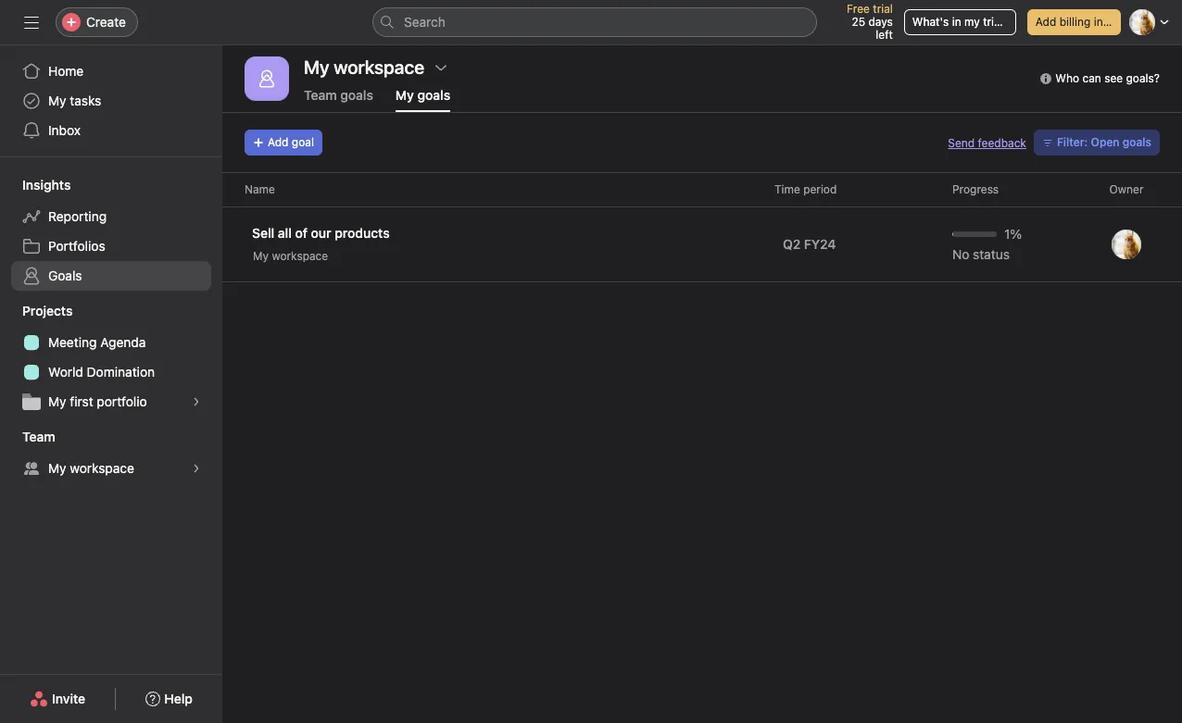 Task type: vqa. For each thing, say whether or not it's contained in the screenshot.
line_and_symbols icon
no



Task type: locate. For each thing, give the bounding box(es) containing it.
home link
[[11, 57, 211, 86]]

send
[[948, 136, 975, 150]]

1 horizontal spatial team
[[304, 87, 337, 103]]

days
[[869, 15, 893, 29]]

insights
[[22, 177, 71, 193]]

help
[[164, 691, 193, 707]]

0 horizontal spatial my workspace
[[48, 460, 134, 476]]

mb button
[[1112, 230, 1141, 259]]

workspace down my first portfolio
[[70, 460, 134, 476]]

my inside my tasks link
[[48, 93, 66, 108]]

invite button
[[18, 683, 97, 716]]

world
[[48, 364, 83, 380]]

insights button
[[0, 176, 71, 195]]

1 vertical spatial add
[[268, 135, 289, 149]]

no
[[952, 246, 969, 262]]

reporting link
[[11, 202, 211, 232]]

search
[[404, 14, 446, 30]]

my workspace
[[253, 249, 328, 263], [48, 460, 134, 476]]

my inside my workspace link
[[48, 460, 66, 476]]

0 horizontal spatial team
[[22, 429, 55, 445]]

team
[[304, 87, 337, 103], [22, 429, 55, 445]]

team goals link
[[304, 87, 373, 112]]

inbox link
[[11, 116, 211, 145]]

add for add billing info
[[1036, 15, 1057, 29]]

my workspace down all
[[253, 249, 328, 263]]

team for team
[[22, 429, 55, 445]]

projects
[[22, 303, 73, 319]]

our
[[311, 225, 331, 241]]

what's
[[912, 15, 949, 29]]

my workspace inside teams element
[[48, 460, 134, 476]]

my goals link
[[396, 87, 450, 112]]

time
[[775, 183, 800, 196]]

team goals
[[304, 87, 373, 103]]

sell all of our products
[[252, 225, 390, 241]]

add left goal
[[268, 135, 289, 149]]

free trial 25 days left
[[847, 2, 893, 42]]

agenda
[[100, 334, 146, 350]]

2 horizontal spatial goals
[[1123, 135, 1152, 149]]

first
[[70, 394, 93, 410]]

0 vertical spatial add
[[1036, 15, 1057, 29]]

owner
[[1110, 183, 1144, 196]]

see details, my workspace image
[[191, 463, 202, 474]]

add goal button
[[245, 130, 322, 156]]

domination
[[87, 364, 155, 380]]

reporting
[[48, 208, 107, 224]]

goals down my workspace
[[340, 87, 373, 103]]

add
[[1036, 15, 1057, 29], [268, 135, 289, 149]]

send feedback link
[[948, 135, 1026, 151]]

1 horizontal spatial my workspace
[[253, 249, 328, 263]]

1 horizontal spatial goals
[[417, 87, 450, 103]]

status
[[973, 246, 1010, 262]]

add left billing
[[1036, 15, 1057, 29]]

my left tasks
[[48, 93, 66, 108]]

workspace down of
[[272, 249, 328, 263]]

workspace inside my workspace link
[[70, 460, 134, 476]]

workspace inside my workspace dropdown button
[[272, 249, 328, 263]]

goal
[[292, 135, 314, 149]]

hide sidebar image
[[24, 15, 39, 30]]

projects button
[[0, 302, 73, 321]]

goals for my goals
[[417, 87, 450, 103]]

portfolios link
[[11, 232, 211, 261]]

team down my first portfolio
[[22, 429, 55, 445]]

search button
[[372, 7, 817, 37]]

my down team dropdown button
[[48, 460, 66, 476]]

no status
[[952, 246, 1010, 262]]

0 horizontal spatial add
[[268, 135, 289, 149]]

1 horizontal spatial add
[[1036, 15, 1057, 29]]

of
[[295, 225, 308, 241]]

period
[[803, 183, 837, 196]]

trial?
[[983, 15, 1009, 29]]

1 vertical spatial workspace
[[70, 460, 134, 476]]

0 vertical spatial my workspace
[[253, 249, 328, 263]]

my workspace down my first portfolio
[[48, 460, 134, 476]]

add for add goal
[[268, 135, 289, 149]]

progress
[[952, 183, 999, 196]]

free
[[847, 2, 870, 16]]

goals down show options icon
[[417, 87, 450, 103]]

remove image
[[336, 249, 350, 264]]

1 vertical spatial team
[[22, 429, 55, 445]]

info
[[1094, 15, 1114, 29]]

add billing info
[[1036, 15, 1114, 29]]

filter: open goals
[[1057, 135, 1152, 149]]

1 horizontal spatial workspace
[[272, 249, 328, 263]]

q2 fy24
[[783, 236, 836, 252]]

home
[[48, 63, 84, 79]]

0 vertical spatial workspace
[[272, 249, 328, 263]]

my
[[396, 87, 414, 103], [48, 93, 66, 108], [253, 249, 269, 263], [48, 394, 66, 410], [48, 460, 66, 476]]

team for team goals
[[304, 87, 337, 103]]

left
[[876, 28, 893, 42]]

my left first
[[48, 394, 66, 410]]

meeting agenda
[[48, 334, 146, 350]]

meeting
[[48, 334, 97, 350]]

world domination link
[[11, 358, 211, 387]]

fy24
[[804, 236, 836, 252]]

goals?
[[1126, 71, 1160, 85]]

tasks
[[70, 93, 101, 108]]

my down my workspace
[[396, 87, 414, 103]]

projects element
[[0, 295, 222, 421]]

teams element
[[0, 421, 222, 487]]

workspace
[[272, 249, 328, 263], [70, 460, 134, 476]]

my workspace inside dropdown button
[[253, 249, 328, 263]]

portfolios
[[48, 238, 105, 254]]

0 horizontal spatial workspace
[[70, 460, 134, 476]]

1 vertical spatial my workspace
[[48, 460, 134, 476]]

0 vertical spatial team
[[304, 87, 337, 103]]

billing
[[1060, 15, 1091, 29]]

time period
[[775, 183, 837, 196]]

team inside dropdown button
[[22, 429, 55, 445]]

my goals
[[396, 87, 450, 103]]

mb
[[1118, 237, 1135, 251]]

goals
[[340, 87, 373, 103], [417, 87, 450, 103], [1123, 135, 1152, 149]]

0 horizontal spatial goals
[[340, 87, 373, 103]]

search list box
[[372, 7, 817, 37]]

my tasks link
[[11, 86, 211, 116]]

team up goal
[[304, 87, 337, 103]]

my tasks
[[48, 93, 101, 108]]

my inside my first portfolio link
[[48, 394, 66, 410]]

my down sell
[[253, 249, 269, 263]]

products
[[335, 225, 390, 241]]

goals right open
[[1123, 135, 1152, 149]]



Task type: describe. For each thing, give the bounding box(es) containing it.
global element
[[0, 45, 222, 157]]

sell all of our products link
[[252, 223, 405, 244]]

show options image
[[434, 60, 448, 75]]

can
[[1083, 71, 1101, 85]]

my
[[965, 15, 980, 29]]

goals inside dropdown button
[[1123, 135, 1152, 149]]

meeting agenda link
[[11, 328, 211, 358]]

25
[[852, 15, 865, 29]]

q2
[[783, 236, 801, 252]]

what's in my trial?
[[912, 15, 1009, 29]]

filter: open goals button
[[1034, 130, 1160, 156]]

trial
[[873, 2, 893, 16]]

my inside my workspace dropdown button
[[253, 249, 269, 263]]

add goal
[[268, 135, 314, 149]]

see details, my first portfolio image
[[191, 397, 202, 408]]

my first portfolio link
[[11, 387, 211, 417]]

feedback
[[978, 136, 1026, 150]]

invite
[[52, 691, 85, 707]]

help button
[[134, 683, 205, 716]]

who
[[1056, 71, 1079, 85]]

what's in my trial? button
[[904, 9, 1016, 35]]

name
[[245, 183, 275, 196]]

my for my workspace link
[[48, 460, 66, 476]]

filter:
[[1057, 135, 1088, 149]]

portfolio
[[97, 394, 147, 410]]

open
[[1091, 135, 1120, 149]]

create
[[86, 14, 126, 30]]

create button
[[56, 7, 138, 37]]

goals link
[[11, 261, 211, 291]]

all
[[278, 225, 292, 241]]

my workspace
[[304, 57, 424, 78]]

in
[[952, 15, 961, 29]]

goals for team goals
[[340, 87, 373, 103]]

sell
[[252, 225, 274, 241]]

my workspace link
[[11, 454, 211, 484]]

my workspace button
[[245, 244, 359, 270]]

1%
[[1004, 226, 1022, 242]]

team button
[[0, 428, 55, 447]]

send feedback
[[948, 136, 1026, 150]]

q2 fy24 button
[[775, 232, 859, 258]]

my for my tasks link
[[48, 93, 66, 108]]

see
[[1105, 71, 1123, 85]]

goals
[[48, 268, 82, 284]]

insights element
[[0, 169, 222, 295]]

who can see goals?
[[1056, 71, 1160, 85]]

world domination
[[48, 364, 155, 380]]

my first portfolio
[[48, 394, 147, 410]]

add billing info button
[[1027, 9, 1121, 35]]

inbox
[[48, 122, 81, 138]]

my inside my goals link
[[396, 87, 414, 103]]

my for my first portfolio link
[[48, 394, 66, 410]]



